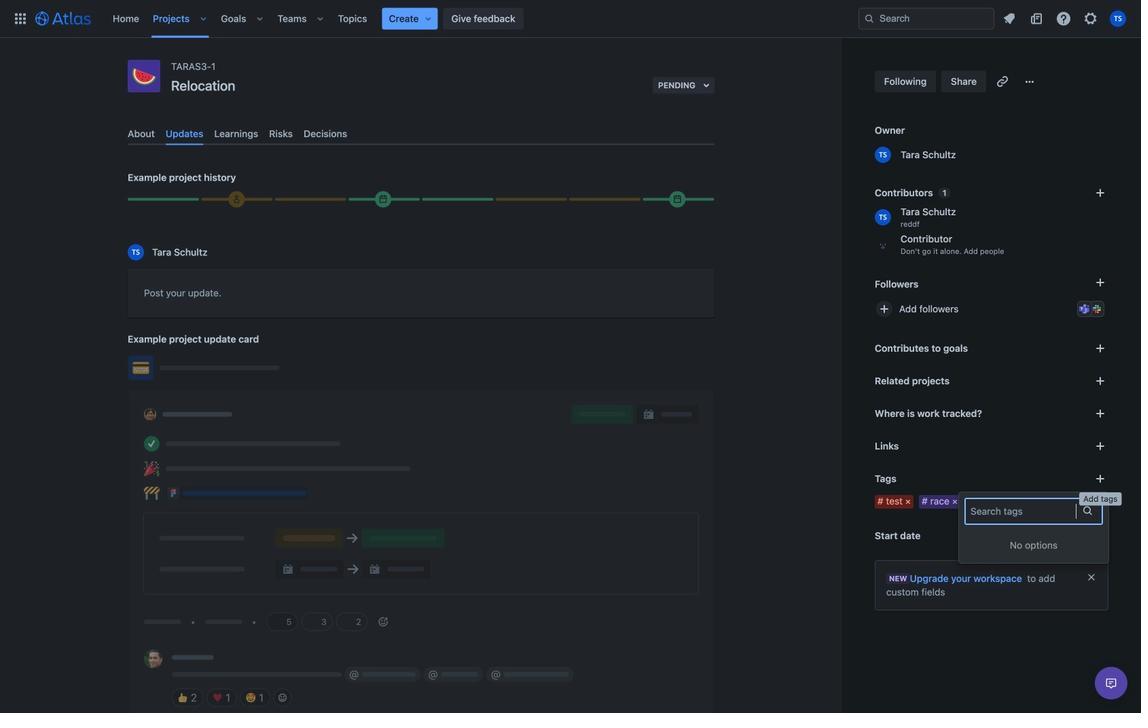 Task type: describe. For each thing, give the bounding box(es) containing it.
settings image
[[1083, 11, 1099, 27]]

account image
[[1110, 11, 1126, 27]]

Search tags text field
[[971, 505, 973, 518]]

add follower image
[[876, 301, 893, 317]]

add team or contributors image
[[1092, 185, 1109, 201]]

msteams logo showing  channels are connected to this project image
[[1080, 304, 1090, 315]]

switch to... image
[[12, 11, 29, 27]]

add related project image
[[1092, 373, 1109, 389]]

2 close tag image from the left
[[950, 497, 961, 507]]



Task type: locate. For each thing, give the bounding box(es) containing it.
Main content area, start typing to enter text. text field
[[144, 285, 698, 306]]

tooltip
[[1080, 493, 1122, 506]]

1 horizontal spatial close tag image
[[950, 497, 961, 507]]

1 close tag image from the left
[[903, 497, 914, 507]]

search image
[[864, 13, 875, 24]]

top element
[[8, 0, 859, 38]]

None search field
[[859, 8, 995, 30]]

notifications image
[[1001, 11, 1018, 27]]

slack logo showing nan channels are connected to this project image
[[1092, 304, 1103, 315]]

add goals image
[[1092, 340, 1109, 357]]

help image
[[1056, 11, 1072, 27]]

banner
[[0, 0, 1141, 38]]

open image
[[1080, 502, 1096, 519]]

0 horizontal spatial close tag image
[[903, 497, 914, 507]]

add link image
[[1092, 438, 1109, 455]]

open intercom messenger image
[[1103, 675, 1120, 692]]

Search field
[[859, 8, 995, 30]]

add work tracking links image
[[1092, 406, 1109, 422]]

add tag image
[[1092, 471, 1109, 487]]

add a follower image
[[1092, 274, 1109, 291]]

tab list
[[122, 123, 720, 145]]

close tag image
[[903, 497, 914, 507], [950, 497, 961, 507]]

close banner image
[[1086, 572, 1097, 583]]



Task type: vqa. For each thing, say whether or not it's contained in the screenshot.
top confluence image
no



